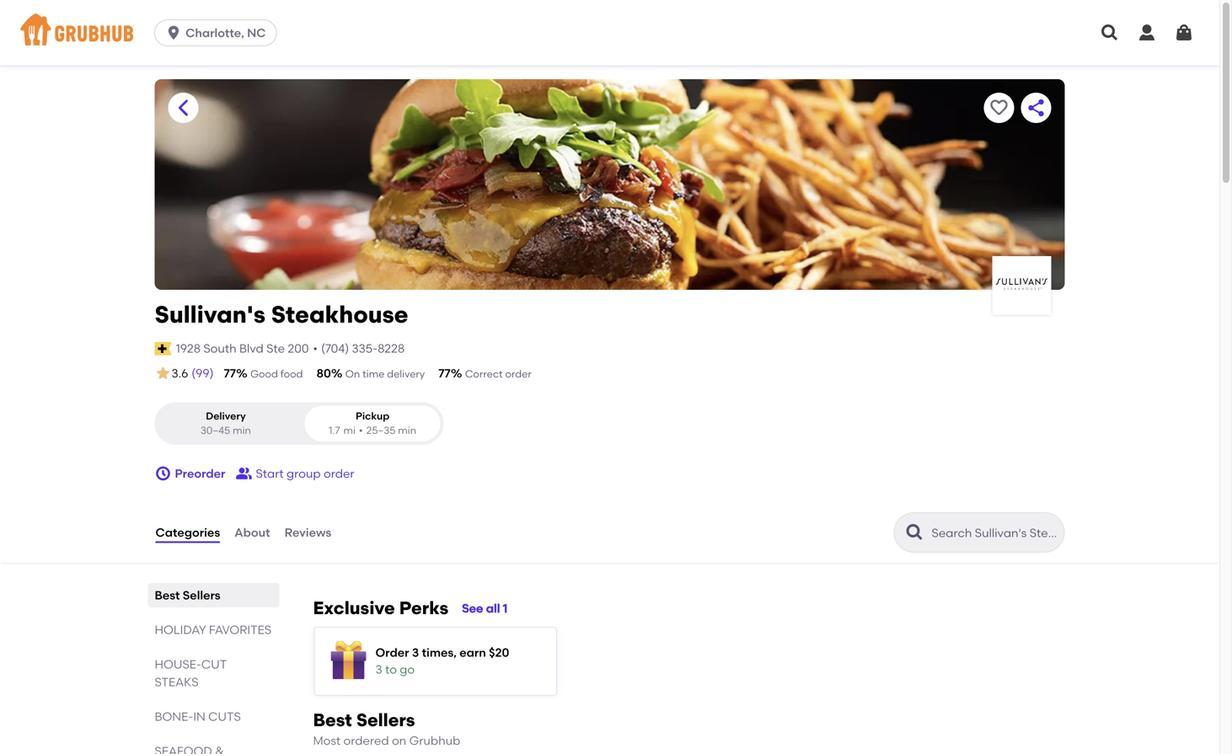 Task type: locate. For each thing, give the bounding box(es) containing it.
categories button
[[155, 503, 221, 563]]

0 vertical spatial sellers
[[183, 589, 221, 603]]

0 horizontal spatial •
[[313, 342, 318, 356]]

min down delivery
[[233, 425, 251, 437]]

0 vertical spatial 3
[[412, 646, 419, 660]]

best for best sellers
[[155, 589, 180, 603]]

• right mi
[[359, 425, 363, 437]]

1 horizontal spatial best
[[313, 710, 352, 732]]

reviews
[[285, 526, 332, 540]]

on
[[346, 368, 360, 380]]

1 vertical spatial order
[[324, 467, 355, 481]]

1 vertical spatial 3
[[376, 663, 383, 677]]

order
[[505, 368, 532, 380], [324, 467, 355, 481]]

(99)
[[192, 366, 214, 381]]

200
[[288, 342, 309, 356]]

1 horizontal spatial 3
[[412, 646, 419, 660]]

3
[[412, 646, 419, 660], [376, 663, 383, 677]]

•
[[313, 342, 318, 356], [359, 425, 363, 437]]

0 horizontal spatial sellers
[[183, 589, 221, 603]]

3 up go
[[412, 646, 419, 660]]

holiday
[[155, 623, 206, 638]]

min inside delivery 30–45 min
[[233, 425, 251, 437]]

pickup 1.7 mi • 25–35 min
[[329, 410, 417, 437]]

1 vertical spatial best
[[313, 710, 352, 732]]

1 horizontal spatial min
[[398, 425, 417, 437]]

search icon image
[[905, 523, 925, 543]]

on time delivery
[[346, 368, 425, 380]]

option group containing delivery 30–45 min
[[155, 402, 444, 445]]

1 min from the left
[[233, 425, 251, 437]]

30–45
[[201, 425, 230, 437]]

main navigation navigation
[[0, 0, 1220, 66]]

(704) 335-8228 button
[[321, 340, 405, 358]]

0 vertical spatial best
[[155, 589, 180, 603]]

1 horizontal spatial •
[[359, 425, 363, 437]]

0 horizontal spatial best
[[155, 589, 180, 603]]

sellers up holiday favorites
[[183, 589, 221, 603]]

sullivan's
[[155, 301, 266, 329]]

cuts
[[208, 710, 241, 724]]

3 left "to"
[[376, 663, 383, 677]]

about
[[235, 526, 270, 540]]

reviews button
[[284, 503, 332, 563]]

335-
[[352, 342, 378, 356]]

correct
[[465, 368, 503, 380]]

best
[[155, 589, 180, 603], [313, 710, 352, 732]]

times,
[[422, 646, 457, 660]]

group
[[287, 467, 321, 481]]

all
[[486, 602, 500, 616]]

on
[[392, 734, 407, 748]]

bone-
[[155, 710, 193, 724]]

• right the 200 on the top left
[[313, 342, 318, 356]]

1928
[[176, 342, 201, 356]]

pickup
[[356, 410, 390, 422]]

0 horizontal spatial order
[[324, 467, 355, 481]]

25–35
[[366, 425, 396, 437]]

best inside best sellers most ordered on grubhub
[[313, 710, 352, 732]]

house-
[[155, 658, 201, 672]]

sellers for best sellers
[[183, 589, 221, 603]]

min right 25–35
[[398, 425, 417, 437]]

preorder
[[175, 467, 226, 481]]

nc
[[247, 26, 266, 40]]

1 vertical spatial •
[[359, 425, 363, 437]]

2 min from the left
[[398, 425, 417, 437]]

see all 1
[[462, 602, 508, 616]]

1928 south blvd ste 200
[[176, 342, 309, 356]]

svg image
[[1100, 23, 1121, 43], [1138, 23, 1158, 43], [1175, 23, 1195, 43], [165, 24, 182, 41], [155, 466, 172, 482]]

svg image inside charlotte, nc button
[[165, 24, 182, 41]]

1 vertical spatial sellers
[[357, 710, 415, 732]]

charlotte, nc
[[186, 26, 266, 40]]

77
[[224, 366, 236, 381], [439, 366, 451, 381]]

sellers
[[183, 589, 221, 603], [357, 710, 415, 732]]

1 horizontal spatial 77
[[439, 366, 451, 381]]

best sellers most ordered on grubhub
[[313, 710, 461, 748]]

sellers up on
[[357, 710, 415, 732]]

best up holiday
[[155, 589, 180, 603]]

sellers inside best sellers most ordered on grubhub
[[357, 710, 415, 732]]

order
[[376, 646, 409, 660]]

1 horizontal spatial sellers
[[357, 710, 415, 732]]

exclusive perks
[[313, 598, 449, 619]]

2 77 from the left
[[439, 366, 451, 381]]

perks
[[400, 598, 449, 619]]

• inside 'pickup 1.7 mi • 25–35 min'
[[359, 425, 363, 437]]

0 horizontal spatial min
[[233, 425, 251, 437]]

cut
[[201, 658, 227, 672]]

order right correct
[[505, 368, 532, 380]]

order right the group
[[324, 467, 355, 481]]

best up most
[[313, 710, 352, 732]]

option group
[[155, 402, 444, 445]]

share icon image
[[1027, 98, 1047, 118]]

about button
[[234, 503, 271, 563]]

77 down south
[[224, 366, 236, 381]]

grubhub
[[409, 734, 461, 748]]

bone-in cuts
[[155, 710, 241, 724]]

0 vertical spatial order
[[505, 368, 532, 380]]

rewards image
[[328, 642, 369, 682]]

1 77 from the left
[[224, 366, 236, 381]]

min
[[233, 425, 251, 437], [398, 425, 417, 437]]

0 horizontal spatial 77
[[224, 366, 236, 381]]

77 right delivery
[[439, 366, 451, 381]]



Task type: vqa. For each thing, say whether or not it's contained in the screenshot.
right basil,
no



Task type: describe. For each thing, give the bounding box(es) containing it.
$20
[[489, 646, 510, 660]]

start
[[256, 467, 284, 481]]

svg image inside preorder button
[[155, 466, 172, 482]]

min inside 'pickup 1.7 mi • 25–35 min'
[[398, 425, 417, 437]]

see all 1 button
[[462, 594, 508, 624]]

good
[[251, 368, 278, 380]]

south
[[204, 342, 237, 356]]

Search Sullivan's Steakhouse search field
[[931, 525, 1060, 541]]

to
[[385, 663, 397, 677]]

1 horizontal spatial order
[[505, 368, 532, 380]]

8228
[[378, 342, 405, 356]]

holiday favorites
[[155, 623, 272, 638]]

sullivan's steakhouse logo image
[[993, 256, 1052, 315]]

star icon image
[[155, 365, 172, 382]]

charlotte, nc button
[[154, 19, 284, 46]]

food
[[281, 368, 303, 380]]

caret left icon image
[[173, 98, 194, 118]]

most
[[313, 734, 341, 748]]

in
[[193, 710, 206, 724]]

charlotte,
[[186, 26, 244, 40]]

order inside start group order button
[[324, 467, 355, 481]]

80
[[317, 366, 331, 381]]

favorites
[[209, 623, 272, 638]]

mi
[[344, 425, 356, 437]]

sellers for best sellers most ordered on grubhub
[[357, 710, 415, 732]]

start group order
[[256, 467, 355, 481]]

delivery
[[206, 410, 246, 422]]

exclusive
[[313, 598, 395, 619]]

1.7
[[329, 425, 340, 437]]

0 horizontal spatial 3
[[376, 663, 383, 677]]

best for best sellers most ordered on grubhub
[[313, 710, 352, 732]]

save this restaurant image
[[990, 98, 1010, 118]]

delivery
[[387, 368, 425, 380]]

save this restaurant button
[[984, 93, 1015, 123]]

subscription pass image
[[155, 342, 172, 356]]

categories
[[156, 526, 220, 540]]

time
[[363, 368, 385, 380]]

order 3 times, earn $20 3 to go
[[376, 646, 510, 677]]

see
[[462, 602, 484, 616]]

1928 south blvd ste 200 button
[[175, 340, 310, 358]]

ste
[[267, 342, 285, 356]]

77 for good food
[[224, 366, 236, 381]]

sullivan's steakhouse
[[155, 301, 409, 329]]

best sellers
[[155, 589, 221, 603]]

ordered
[[344, 734, 389, 748]]

steakhouse
[[271, 301, 409, 329]]

delivery 30–45 min
[[201, 410, 251, 437]]

steaks
[[155, 676, 199, 690]]

earn
[[460, 646, 486, 660]]

(704)
[[321, 342, 349, 356]]

77 for correct order
[[439, 366, 451, 381]]

go
[[400, 663, 415, 677]]

1
[[503, 602, 508, 616]]

start group order button
[[236, 459, 355, 489]]

preorder button
[[155, 459, 226, 489]]

0 vertical spatial •
[[313, 342, 318, 356]]

house-cut steaks
[[155, 658, 227, 690]]

blvd
[[240, 342, 264, 356]]

people icon image
[[236, 466, 253, 482]]

correct order
[[465, 368, 532, 380]]

3.6
[[172, 366, 188, 381]]

• (704) 335-8228
[[313, 342, 405, 356]]

good food
[[251, 368, 303, 380]]



